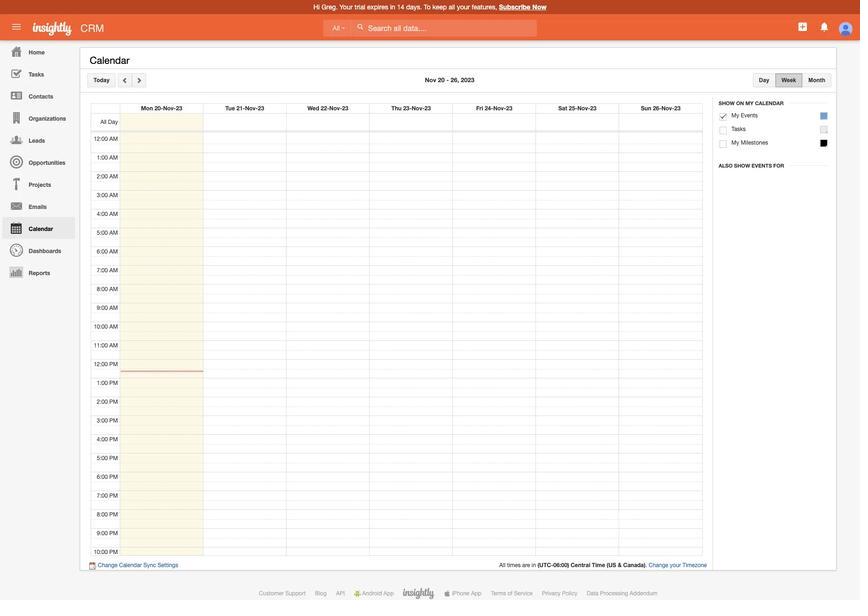 Task type: describe. For each thing, give the bounding box(es) containing it.
terms of service link
[[491, 591, 533, 598]]

reports
[[29, 270, 50, 277]]

privacy policy
[[543, 591, 578, 598]]

trial
[[355, 3, 366, 11]]

day button
[[754, 73, 776, 87]]

2:00 am
[[97, 173, 118, 180]]

am for 3:00 am
[[109, 192, 118, 199]]

dashboards
[[29, 248, 61, 255]]

5:00 pm
[[97, 456, 118, 462]]

in inside "all times are in (utc-06:00) central time (us & canada) . change your timezone"
[[532, 563, 537, 569]]

notifications image
[[819, 21, 831, 32]]

0 vertical spatial my
[[746, 100, 754, 106]]

1 vertical spatial tasks
[[732, 126, 746, 133]]

8:00 for 8:00 pm
[[97, 512, 108, 519]]

all times are in (utc-06:00) central time (us & canada) . change your timezone
[[500, 562, 708, 569]]

am for 4:00 am
[[109, 211, 118, 218]]

12:00 for 12:00 pm
[[94, 362, 108, 368]]

all
[[449, 3, 456, 11]]

10:00 for 10:00 pm
[[94, 550, 108, 556]]

calendar inside 'link'
[[29, 226, 53, 233]]

7:00 am
[[97, 268, 118, 274]]

nov- for 23-
[[412, 105, 425, 112]]

sync
[[144, 563, 156, 569]]

8:00 pm
[[97, 512, 118, 519]]

calendar down day button
[[756, 100, 784, 106]]

23 for sat 25-nov-23
[[591, 105, 597, 112]]

support
[[286, 591, 306, 598]]

23-
[[403, 105, 412, 112]]

am for 12:00 am
[[109, 136, 118, 142]]

contacts
[[29, 93, 53, 100]]

pm for 10:00 pm
[[109, 550, 118, 556]]

hi greg. your trial expires in 14 days. to keep all your features, subscribe now
[[314, 3, 547, 11]]

change calendar sync settings
[[98, 563, 178, 569]]

2:00 for 2:00 am
[[97, 173, 108, 180]]

6:00 for 6:00 pm
[[97, 474, 108, 481]]

pm for 7:00 pm
[[109, 493, 118, 500]]

12:00 for 12:00 am
[[94, 136, 108, 142]]

now
[[533, 3, 547, 11]]

projects
[[29, 181, 51, 189]]

week button
[[776, 73, 803, 87]]

23 for mon 20-nov-23
[[176, 105, 182, 112]]

Tasks checkbox
[[720, 127, 727, 134]]

pm for 5:00 pm
[[109, 456, 118, 462]]

all for all
[[333, 24, 340, 32]]

leads
[[29, 137, 45, 144]]

-
[[447, 76, 449, 84]]

pm for 6:00 pm
[[109, 474, 118, 481]]

am for 10:00 am
[[109, 324, 118, 331]]

am for 11:00 am
[[109, 343, 118, 349]]

fri
[[477, 105, 484, 112]]

all for all day
[[100, 119, 107, 126]]

8:00 am
[[97, 286, 118, 293]]

my events
[[732, 112, 759, 119]]

terms
[[491, 591, 506, 598]]

2023
[[461, 76, 475, 84]]

2:00 for 2:00 pm
[[97, 399, 108, 406]]

time
[[592, 562, 606, 569]]

1:00 am
[[97, 155, 118, 161]]

23 for tue 21-nov-23
[[258, 105, 264, 112]]

pm for 2:00 pm
[[109, 399, 118, 406]]

also
[[719, 163, 733, 169]]

sun
[[642, 105, 652, 112]]

week
[[782, 77, 797, 84]]

am for 7:00 am
[[109, 268, 118, 274]]

My Events checkbox
[[720, 113, 727, 121]]

on
[[737, 100, 745, 106]]

(utc-
[[538, 562, 554, 569]]

am for 2:00 am
[[109, 173, 118, 180]]

iphone
[[452, 591, 470, 598]]

to
[[424, 3, 431, 11]]

7:00 for 7:00 pm
[[97, 493, 108, 500]]

subscribe
[[499, 3, 531, 11]]

23 for thu 23-nov-23
[[425, 105, 431, 112]]

mon
[[141, 105, 153, 112]]

nov- for 22-
[[330, 105, 342, 112]]

iphone app
[[452, 591, 482, 598]]

pm for 12:00 pm
[[109, 362, 118, 368]]

1:00 for 1:00 am
[[97, 155, 108, 161]]

wed
[[308, 105, 319, 112]]

12:00 am
[[94, 136, 118, 142]]

4:00 pm
[[97, 437, 118, 443]]

am for 9:00 am
[[109, 305, 118, 312]]

am for 1:00 am
[[109, 155, 118, 161]]

central
[[571, 562, 591, 569]]

9:00 for 9:00 am
[[97, 305, 108, 312]]

app for android app
[[384, 591, 394, 598]]

your
[[340, 3, 353, 11]]

data processing addendum
[[587, 591, 658, 598]]

projects link
[[2, 173, 75, 195]]

12:00 pm
[[94, 362, 118, 368]]

month
[[809, 77, 826, 84]]

26-
[[653, 105, 662, 112]]

organizations link
[[2, 107, 75, 129]]

pm for 3:00 pm
[[109, 418, 118, 425]]

settings
[[158, 563, 178, 569]]

7:00 pm
[[97, 493, 118, 500]]

change calendar sync settings link
[[98, 563, 178, 569]]

6:00 am
[[97, 249, 118, 255]]

14
[[397, 3, 405, 11]]

nov- for 24-
[[494, 105, 507, 112]]

blog link
[[315, 591, 327, 598]]

am for 8:00 am
[[109, 286, 118, 293]]

thu
[[392, 105, 402, 112]]

features,
[[472, 3, 498, 11]]

sat 25-nov-23
[[559, 105, 597, 112]]

keep
[[433, 3, 447, 11]]

all for all times are in (utc-06:00) central time (us & canada) . change your timezone
[[500, 563, 506, 569]]

policy
[[563, 591, 578, 598]]

nov- for 26-
[[662, 105, 675, 112]]

of
[[508, 591, 513, 598]]

today button
[[87, 73, 116, 87]]

next image
[[136, 77, 143, 84]]

mon 20-nov-23
[[141, 105, 182, 112]]

sat
[[559, 105, 568, 112]]

0 vertical spatial events
[[741, 112, 759, 119]]

change your timezone link
[[649, 563, 708, 569]]

21-
[[237, 105, 245, 112]]

processing
[[601, 591, 629, 598]]



Task type: vqa. For each thing, say whether or not it's contained in the screenshot.
Sync
yes



Task type: locate. For each thing, give the bounding box(es) containing it.
your left timezone
[[670, 563, 682, 569]]

previous image
[[122, 77, 129, 84]]

20-
[[155, 105, 163, 112]]

day inside button
[[760, 77, 770, 84]]

2 8:00 from the top
[[97, 512, 108, 519]]

am down 8:00 am
[[109, 305, 118, 312]]

6:00 for 6:00 am
[[97, 249, 108, 255]]

pm down 9:00 pm
[[109, 550, 118, 556]]

am down 2:00 am
[[109, 192, 118, 199]]

1 vertical spatial 6:00
[[97, 474, 108, 481]]

2 12:00 from the top
[[94, 362, 108, 368]]

events down show on my calendar
[[741, 112, 759, 119]]

sun 26-nov-23
[[642, 105, 681, 112]]

1 vertical spatial 8:00
[[97, 512, 108, 519]]

7:00 up 8:00 pm
[[97, 493, 108, 500]]

0 vertical spatial show
[[719, 100, 735, 106]]

my right on
[[746, 100, 754, 106]]

4 23 from the left
[[425, 105, 431, 112]]

20
[[438, 76, 445, 84]]

23 right the 23-
[[425, 105, 431, 112]]

0 vertical spatial 6:00
[[97, 249, 108, 255]]

customer support link
[[259, 591, 306, 598]]

10:00 up 11:00
[[94, 324, 108, 331]]

1 10:00 from the top
[[94, 324, 108, 331]]

am down 5:00 am
[[109, 249, 118, 255]]

show right also
[[735, 163, 751, 169]]

0 vertical spatial 3:00
[[97, 192, 108, 199]]

7 pm from the top
[[109, 474, 118, 481]]

contacts link
[[2, 85, 75, 107]]

2 10:00 from the top
[[94, 550, 108, 556]]

2:00 down 1:00 pm
[[97, 399, 108, 406]]

1 12:00 from the top
[[94, 136, 108, 142]]

calendar left sync
[[119, 563, 142, 569]]

0 vertical spatial 10:00
[[94, 324, 108, 331]]

pm down 8:00 pm
[[109, 531, 118, 537]]

23 right '20-'
[[176, 105, 182, 112]]

calendar up dashboards link
[[29, 226, 53, 233]]

23 for sun 26-nov-23
[[675, 105, 681, 112]]

tasks up contacts link at the left of the page
[[29, 71, 44, 78]]

days.
[[407, 3, 422, 11]]

11 am from the top
[[109, 324, 118, 331]]

my right the my events option at right
[[732, 112, 740, 119]]

5 23 from the left
[[507, 105, 513, 112]]

7 nov- from the left
[[662, 105, 675, 112]]

2 vertical spatial my
[[732, 140, 740, 146]]

3:00 for 3:00 pm
[[97, 418, 108, 425]]

am right 11:00
[[109, 343, 118, 349]]

23 for fri 24-nov-23
[[507, 105, 513, 112]]

4:00 down 3:00 pm
[[97, 437, 108, 443]]

12:00 down 11:00
[[94, 362, 108, 368]]

api link
[[336, 591, 345, 598]]

8:00 for 8:00 am
[[97, 286, 108, 293]]

6:00 down 5:00 am
[[97, 249, 108, 255]]

your inside hi greg. your trial expires in 14 days. to keep all your features, subscribe now
[[457, 3, 470, 11]]

api
[[336, 591, 345, 598]]

4 am from the top
[[109, 192, 118, 199]]

2 6:00 from the top
[[97, 474, 108, 481]]

9:00 up "10:00 pm" on the bottom left of the page
[[97, 531, 108, 537]]

06:00)
[[554, 562, 570, 569]]

all down greg.
[[333, 24, 340, 32]]

2 1:00 from the top
[[97, 380, 108, 387]]

1 vertical spatial 3:00
[[97, 418, 108, 425]]

5:00 for 5:00 pm
[[97, 456, 108, 462]]

am down 9:00 am
[[109, 324, 118, 331]]

reports link
[[2, 261, 75, 284]]

2:00 up 3:00 am
[[97, 173, 108, 180]]

2 am from the top
[[109, 155, 118, 161]]

1 horizontal spatial all
[[333, 24, 340, 32]]

day left week
[[760, 77, 770, 84]]

1 vertical spatial show
[[735, 163, 751, 169]]

10 am from the top
[[109, 305, 118, 312]]

1 vertical spatial day
[[108, 119, 118, 126]]

nov- right fri
[[494, 105, 507, 112]]

2 2:00 from the top
[[97, 399, 108, 406]]

23 right 26-
[[675, 105, 681, 112]]

2 horizontal spatial all
[[500, 563, 506, 569]]

1 5:00 from the top
[[97, 230, 108, 236]]

am
[[109, 136, 118, 142], [109, 155, 118, 161], [109, 173, 118, 180], [109, 192, 118, 199], [109, 211, 118, 218], [109, 230, 118, 236], [109, 249, 118, 255], [109, 268, 118, 274], [109, 286, 118, 293], [109, 305, 118, 312], [109, 324, 118, 331], [109, 343, 118, 349]]

2 5:00 from the top
[[97, 456, 108, 462]]

nov- for 20-
[[163, 105, 176, 112]]

4:00
[[97, 211, 108, 218], [97, 437, 108, 443]]

6 23 from the left
[[591, 105, 597, 112]]

am down 7:00 am
[[109, 286, 118, 293]]

5:00 am
[[97, 230, 118, 236]]

app right android on the bottom
[[384, 591, 394, 598]]

5:00 for 5:00 am
[[97, 230, 108, 236]]

milestones
[[741, 140, 769, 146]]

app right iphone on the right bottom of the page
[[472, 591, 482, 598]]

.
[[646, 563, 648, 569]]

3:00 down 2:00 am
[[97, 192, 108, 199]]

1:00 for 1:00 pm
[[97, 380, 108, 387]]

12:00 down all day
[[94, 136, 108, 142]]

2 pm from the top
[[109, 380, 118, 387]]

organizations
[[29, 115, 66, 122]]

7 23 from the left
[[675, 105, 681, 112]]

pm down 3:00 pm
[[109, 437, 118, 443]]

My Milestones checkbox
[[720, 141, 727, 148]]

all inside "all times are in (utc-06:00) central time (us & canada) . change your timezone"
[[500, 563, 506, 569]]

1:00 pm
[[97, 380, 118, 387]]

2 app from the left
[[472, 591, 482, 598]]

nov- right wed
[[330, 105, 342, 112]]

3 nov- from the left
[[330, 105, 342, 112]]

for
[[774, 163, 785, 169]]

3 pm from the top
[[109, 399, 118, 406]]

tasks inside tasks link
[[29, 71, 44, 78]]

show left on
[[719, 100, 735, 106]]

9:00 for 9:00 pm
[[97, 531, 108, 537]]

1 vertical spatial all
[[100, 119, 107, 126]]

privacy
[[543, 591, 561, 598]]

1 horizontal spatial tasks
[[732, 126, 746, 133]]

nov- for 21-
[[245, 105, 258, 112]]

change down "10:00 pm" on the bottom left of the page
[[98, 563, 118, 569]]

8 pm from the top
[[109, 493, 118, 500]]

pm for 4:00 pm
[[109, 437, 118, 443]]

11 pm from the top
[[109, 550, 118, 556]]

home link
[[2, 40, 75, 63]]

0 vertical spatial tasks
[[29, 71, 44, 78]]

9 am from the top
[[109, 286, 118, 293]]

nov- right 'mon'
[[163, 105, 176, 112]]

pm down 1:00 pm
[[109, 399, 118, 406]]

3 23 from the left
[[342, 105, 349, 112]]

am down 6:00 am
[[109, 268, 118, 274]]

nov- right 'sat'
[[578, 105, 591, 112]]

25-
[[569, 105, 578, 112]]

1 2:00 from the top
[[97, 173, 108, 180]]

tasks down my events
[[732, 126, 746, 133]]

6:00 down 5:00 pm
[[97, 474, 108, 481]]

wed 22-nov-23
[[308, 105, 349, 112]]

greg.
[[322, 3, 338, 11]]

7:00 for 7:00 am
[[97, 268, 108, 274]]

(us
[[607, 562, 617, 569]]

am for 5:00 am
[[109, 230, 118, 236]]

1 vertical spatial 10:00
[[94, 550, 108, 556]]

all day
[[100, 119, 118, 126]]

android app
[[363, 591, 394, 598]]

1 vertical spatial 12:00
[[94, 362, 108, 368]]

Search all data.... text field
[[352, 20, 537, 37]]

0 horizontal spatial all
[[100, 119, 107, 126]]

your
[[457, 3, 470, 11], [670, 563, 682, 569]]

tasks
[[29, 71, 44, 78], [732, 126, 746, 133]]

android app link
[[355, 591, 394, 598]]

also show events for
[[719, 163, 785, 169]]

1 am from the top
[[109, 136, 118, 142]]

3:00
[[97, 192, 108, 199], [97, 418, 108, 425]]

0 horizontal spatial tasks
[[29, 71, 44, 78]]

2 4:00 from the top
[[97, 437, 108, 443]]

1 vertical spatial 7:00
[[97, 493, 108, 500]]

0 horizontal spatial app
[[384, 591, 394, 598]]

23 right the '22-'
[[342, 105, 349, 112]]

nov- for 25-
[[578, 105, 591, 112]]

1 nov- from the left
[[163, 105, 176, 112]]

1 pm from the top
[[109, 362, 118, 368]]

white image
[[357, 24, 364, 30]]

2 7:00 from the top
[[97, 493, 108, 500]]

1 9:00 from the top
[[97, 305, 108, 312]]

iphone app link
[[444, 591, 482, 598]]

thu 23-nov-23
[[392, 105, 431, 112]]

4:00 am
[[97, 211, 118, 218]]

1 1:00 from the top
[[97, 155, 108, 161]]

am down all day
[[109, 136, 118, 142]]

tasks link
[[2, 63, 75, 85]]

tue
[[226, 105, 235, 112]]

pm down 5:00 pm
[[109, 474, 118, 481]]

my for my milestones
[[732, 140, 740, 146]]

home
[[29, 49, 45, 56]]

1 vertical spatial in
[[532, 563, 537, 569]]

crm
[[81, 23, 104, 34]]

navigation containing home
[[0, 40, 75, 284]]

nov
[[425, 76, 437, 84]]

show on my calendar
[[719, 100, 784, 106]]

pm up the 2:00 pm
[[109, 380, 118, 387]]

app for iphone app
[[472, 591, 482, 598]]

23 right 24- at the top of the page
[[507, 105, 513, 112]]

5:00 up 6:00 pm
[[97, 456, 108, 462]]

4:00 up 5:00 am
[[97, 211, 108, 218]]

10:00 for 10:00 am
[[94, 324, 108, 331]]

calendar link
[[2, 217, 75, 239]]

1 horizontal spatial day
[[760, 77, 770, 84]]

2 23 from the left
[[258, 105, 264, 112]]

1 vertical spatial 1:00
[[97, 380, 108, 387]]

10 pm from the top
[[109, 531, 118, 537]]

26,
[[451, 76, 460, 84]]

pm up 9:00 pm
[[109, 512, 118, 519]]

1 8:00 from the top
[[97, 286, 108, 293]]

change inside "all times are in (utc-06:00) central time (us & canada) . change your timezone"
[[649, 563, 669, 569]]

8:00 up 9:00 pm
[[97, 512, 108, 519]]

pm down the 2:00 pm
[[109, 418, 118, 425]]

23
[[176, 105, 182, 112], [258, 105, 264, 112], [342, 105, 349, 112], [425, 105, 431, 112], [507, 105, 513, 112], [591, 105, 597, 112], [675, 105, 681, 112]]

0 vertical spatial 5:00
[[97, 230, 108, 236]]

am up 3:00 am
[[109, 173, 118, 180]]

nov-
[[163, 105, 176, 112], [245, 105, 258, 112], [330, 105, 342, 112], [412, 105, 425, 112], [494, 105, 507, 112], [578, 105, 591, 112], [662, 105, 675, 112]]

1 horizontal spatial app
[[472, 591, 482, 598]]

2 change from the left
[[649, 563, 669, 569]]

nov- right 'sun'
[[662, 105, 675, 112]]

23 right 21-
[[258, 105, 264, 112]]

change
[[98, 563, 118, 569], [649, 563, 669, 569]]

in inside hi greg. your trial expires in 14 days. to keep all your features, subscribe now
[[390, 3, 396, 11]]

12 am from the top
[[109, 343, 118, 349]]

navigation
[[0, 40, 75, 284]]

24-
[[485, 105, 494, 112]]

0 horizontal spatial in
[[390, 3, 396, 11]]

5 nov- from the left
[[494, 105, 507, 112]]

all
[[333, 24, 340, 32], [100, 119, 107, 126], [500, 563, 506, 569]]

23 right 25-
[[591, 105, 597, 112]]

calendar
[[90, 55, 130, 66], [756, 100, 784, 106], [29, 226, 53, 233], [119, 563, 142, 569]]

1 vertical spatial 2:00
[[97, 399, 108, 406]]

0 vertical spatial all
[[333, 24, 340, 32]]

9 pm from the top
[[109, 512, 118, 519]]

1 7:00 from the top
[[97, 268, 108, 274]]

1 horizontal spatial change
[[649, 563, 669, 569]]

6 nov- from the left
[[578, 105, 591, 112]]

nov- right thu at the left of page
[[412, 105, 425, 112]]

android
[[363, 591, 382, 598]]

tue 21-nov-23
[[226, 105, 264, 112]]

times
[[507, 563, 521, 569]]

2 3:00 from the top
[[97, 418, 108, 425]]

0 vertical spatial 9:00
[[97, 305, 108, 312]]

pm for 8:00 pm
[[109, 512, 118, 519]]

0 vertical spatial in
[[390, 3, 396, 11]]

9:00 up 10:00 am
[[97, 305, 108, 312]]

5:00 up 6:00 am
[[97, 230, 108, 236]]

4:00 for 4:00 pm
[[97, 437, 108, 443]]

0 vertical spatial 1:00
[[97, 155, 108, 161]]

1 vertical spatial your
[[670, 563, 682, 569]]

8 am from the top
[[109, 268, 118, 274]]

1 4:00 from the top
[[97, 211, 108, 218]]

2:00
[[97, 173, 108, 180], [97, 399, 108, 406]]

addendum
[[630, 591, 658, 598]]

23 for wed 22-nov-23
[[342, 105, 349, 112]]

0 vertical spatial 7:00
[[97, 268, 108, 274]]

5 am from the top
[[109, 211, 118, 218]]

2 9:00 from the top
[[97, 531, 108, 537]]

10:00 down 9:00 pm
[[94, 550, 108, 556]]

10:00 am
[[94, 324, 118, 331]]

canada)
[[624, 562, 646, 569]]

privacy policy link
[[543, 591, 578, 598]]

am for 6:00 am
[[109, 249, 118, 255]]

my milestones
[[732, 140, 769, 146]]

2 vertical spatial all
[[500, 563, 506, 569]]

your inside "all times are in (utc-06:00) central time (us & canada) . change your timezone"
[[670, 563, 682, 569]]

1 change from the left
[[98, 563, 118, 569]]

6 am from the top
[[109, 230, 118, 236]]

1 23 from the left
[[176, 105, 182, 112]]

0 horizontal spatial your
[[457, 3, 470, 11]]

3:00 for 3:00 am
[[97, 192, 108, 199]]

9:00 pm
[[97, 531, 118, 537]]

calendar up today button
[[90, 55, 130, 66]]

0 horizontal spatial change
[[98, 563, 118, 569]]

1 app from the left
[[384, 591, 394, 598]]

6 pm from the top
[[109, 456, 118, 462]]

0 vertical spatial 12:00
[[94, 136, 108, 142]]

day
[[760, 77, 770, 84], [108, 119, 118, 126]]

customer support
[[259, 591, 306, 598]]

my for my events
[[732, 112, 740, 119]]

0 vertical spatial 8:00
[[97, 286, 108, 293]]

0 horizontal spatial day
[[108, 119, 118, 126]]

hi
[[314, 3, 320, 11]]

nov- right tue
[[245, 105, 258, 112]]

day up the 12:00 am at the top left of the page
[[108, 119, 118, 126]]

in left 14
[[390, 3, 396, 11]]

opportunities
[[29, 159, 65, 166]]

1:00 down 12:00 pm
[[97, 380, 108, 387]]

0 vertical spatial 4:00
[[97, 211, 108, 218]]

dashboards link
[[2, 239, 75, 261]]

2:00 pm
[[97, 399, 118, 406]]

subscribe now link
[[499, 3, 547, 11]]

1 vertical spatial events
[[752, 163, 773, 169]]

opportunities link
[[2, 151, 75, 173]]

my right the my milestones option
[[732, 140, 740, 146]]

change right . at the right bottom
[[649, 563, 669, 569]]

am up 5:00 am
[[109, 211, 118, 218]]

events left for
[[752, 163, 773, 169]]

1 vertical spatial 9:00
[[97, 531, 108, 537]]

pm up 8:00 pm
[[109, 493, 118, 500]]

fri 24-nov-23
[[477, 105, 513, 112]]

7 am from the top
[[109, 249, 118, 255]]

1 3:00 from the top
[[97, 192, 108, 199]]

0 vertical spatial 2:00
[[97, 173, 108, 180]]

1:00 down the 12:00 am at the top left of the page
[[97, 155, 108, 161]]

1 vertical spatial my
[[732, 112, 740, 119]]

1 6:00 from the top
[[97, 249, 108, 255]]

am up 6:00 am
[[109, 230, 118, 236]]

all up the 12:00 am at the top left of the page
[[100, 119, 107, 126]]

all left times
[[500, 563, 506, 569]]

1 vertical spatial 4:00
[[97, 437, 108, 443]]

3:00 down the 2:00 pm
[[97, 418, 108, 425]]

in
[[390, 3, 396, 11], [532, 563, 537, 569]]

5 pm from the top
[[109, 437, 118, 443]]

pm up 6:00 pm
[[109, 456, 118, 462]]

11:00 am
[[94, 343, 118, 349]]

1 horizontal spatial your
[[670, 563, 682, 569]]

11:00
[[94, 343, 108, 349]]

22-
[[321, 105, 330, 112]]

2 nov- from the left
[[245, 105, 258, 112]]

3 am from the top
[[109, 173, 118, 180]]

4 pm from the top
[[109, 418, 118, 425]]

data
[[587, 591, 599, 598]]

4 nov- from the left
[[412, 105, 425, 112]]

0 vertical spatial your
[[457, 3, 470, 11]]

pm for 1:00 pm
[[109, 380, 118, 387]]

are
[[523, 563, 531, 569]]

9:00
[[97, 305, 108, 312], [97, 531, 108, 537]]

1 horizontal spatial in
[[532, 563, 537, 569]]

month button
[[803, 73, 832, 87]]

pm up 1:00 pm
[[109, 362, 118, 368]]

am up 2:00 am
[[109, 155, 118, 161]]

your right all
[[457, 3, 470, 11]]

4:00 for 4:00 am
[[97, 211, 108, 218]]

pm for 9:00 pm
[[109, 531, 118, 537]]

8:00 down 7:00 am
[[97, 286, 108, 293]]

7:00 down 6:00 am
[[97, 268, 108, 274]]

in right are
[[532, 563, 537, 569]]

1 vertical spatial 5:00
[[97, 456, 108, 462]]

0 vertical spatial day
[[760, 77, 770, 84]]



